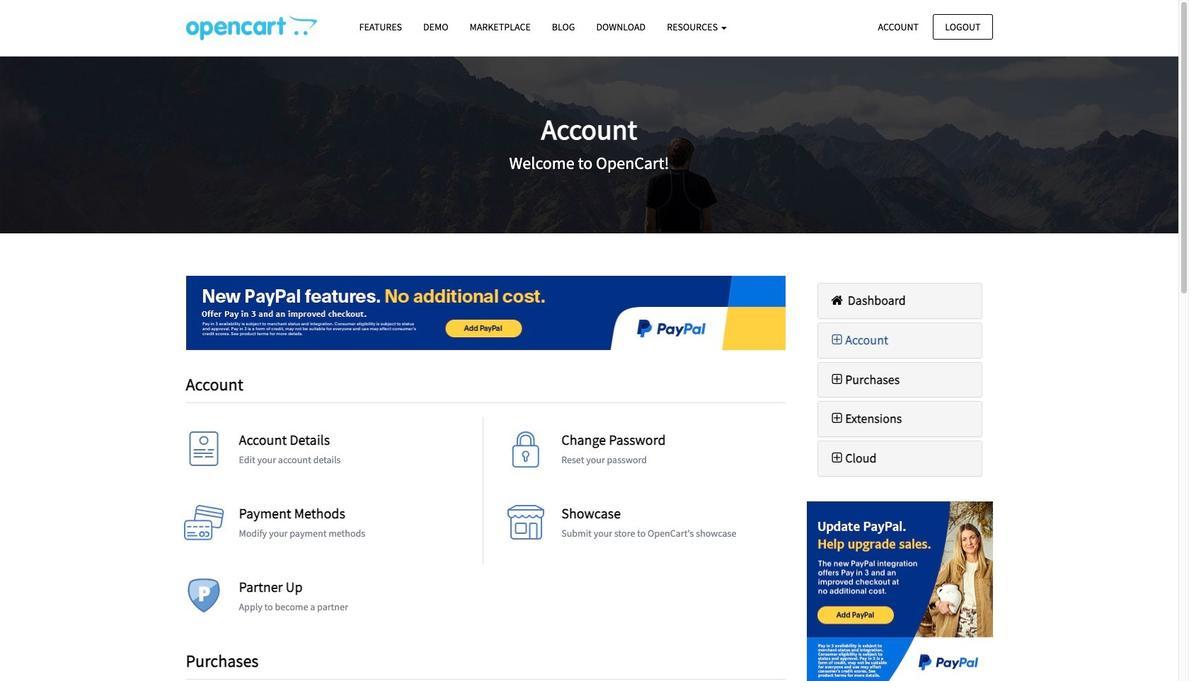 Task type: locate. For each thing, give the bounding box(es) containing it.
1 vertical spatial plus square o image
[[829, 413, 845, 426]]

0 vertical spatial plus square o image
[[829, 334, 845, 347]]

0 vertical spatial paypal image
[[186, 276, 786, 350]]

plus square o image
[[829, 334, 845, 347], [829, 413, 845, 426], [829, 453, 845, 465]]

3 plus square o image from the top
[[829, 453, 845, 465]]

payment methods image
[[182, 505, 225, 548]]

home image
[[829, 295, 845, 307]]

paypal image
[[186, 276, 786, 350], [807, 502, 993, 682]]

1 vertical spatial paypal image
[[807, 502, 993, 682]]

2 vertical spatial plus square o image
[[829, 453, 845, 465]]

account image
[[182, 432, 225, 474]]

0 horizontal spatial paypal image
[[186, 276, 786, 350]]

apply to become a partner image
[[182, 579, 225, 621]]



Task type: vqa. For each thing, say whether or not it's contained in the screenshot.
search Image
no



Task type: describe. For each thing, give the bounding box(es) containing it.
1 plus square o image from the top
[[829, 334, 845, 347]]

opencart - your account image
[[186, 15, 317, 40]]

change password image
[[505, 432, 547, 474]]

1 horizontal spatial paypal image
[[807, 502, 993, 682]]

showcase image
[[505, 505, 547, 548]]

2 plus square o image from the top
[[829, 413, 845, 426]]

plus square o image
[[829, 374, 845, 386]]



